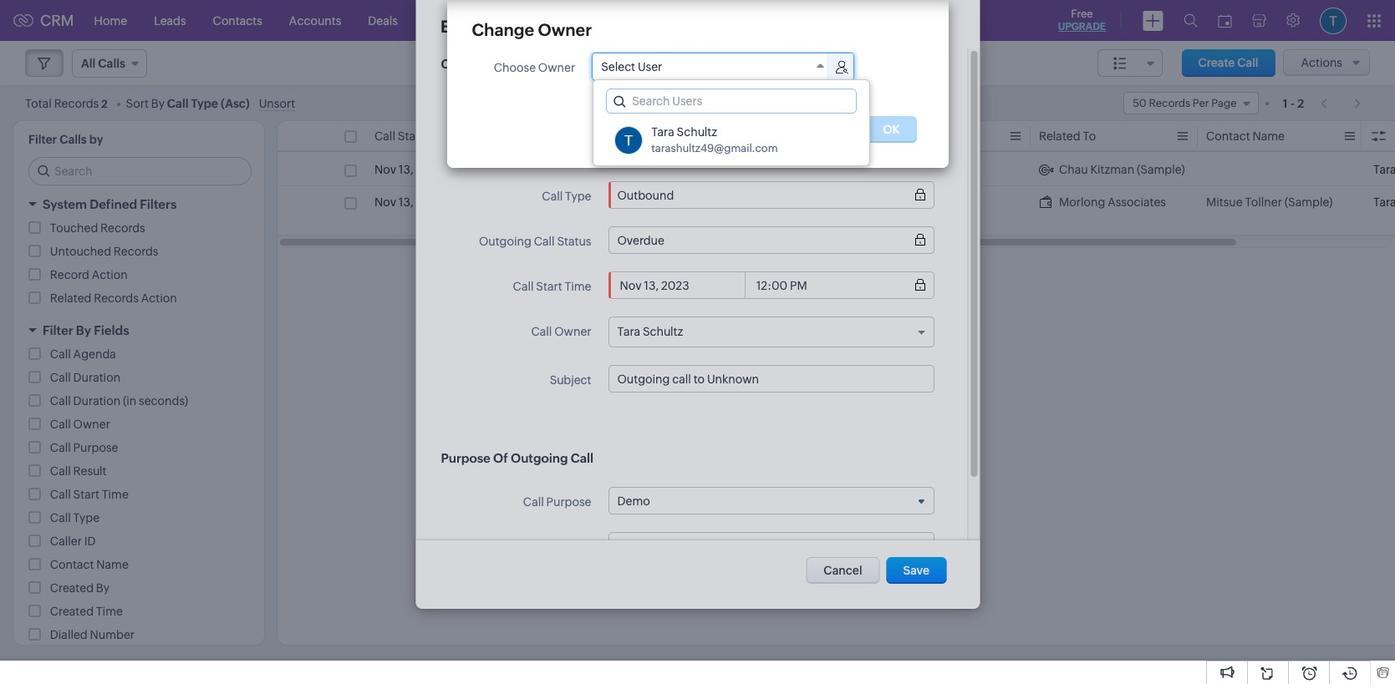 Task type: describe. For each thing, give the bounding box(es) containing it.
type inside call type *
[[732, 129, 758, 142]]

sort by call type (asc)
[[126, 97, 250, 110]]

related records action
[[50, 292, 177, 305]]

1 vertical spatial action
[[141, 292, 177, 305]]

mitsue tollner (sample)
[[1206, 196, 1333, 209]]

(sample) for chau kitzman (sample)
[[1137, 163, 1185, 176]]

0 vertical spatial contact name
[[1206, 130, 1285, 143]]

records for related
[[94, 292, 139, 305]]

12:00
[[446, 196, 478, 209]]

filter by fields button
[[13, 316, 264, 345]]

2 for total records 2
[[101, 97, 108, 110]]

1 horizontal spatial call owner
[[531, 325, 591, 339]]

subject
[[549, 374, 591, 387]]

follow up with lead
[[542, 163, 650, 176]]

owner down call duration (in seconds)
[[73, 418, 110, 431]]

0 horizontal spatial action
[[92, 268, 128, 282]]

defined
[[90, 197, 137, 212]]

touched records
[[50, 222, 145, 235]]

0 horizontal spatial call type
[[50, 512, 100, 525]]

with for up
[[597, 163, 621, 176]]

nov 13, 2023 12:00 pm
[[375, 196, 497, 209]]

calls inside 'link'
[[558, 14, 585, 27]]

campaigns link
[[667, 0, 756, 41]]

by for fields
[[76, 324, 91, 338]]

seconds)
[[139, 395, 188, 408]]

chau kitzman (sample)
[[1059, 163, 1185, 176]]

record action
[[50, 268, 128, 282]]

13, for nov 13, 2023 12:00 pm
[[399, 196, 413, 209]]

change owner
[[472, 20, 592, 39]]

fields
[[94, 324, 129, 338]]

free
[[1071, 8, 1093, 20]]

contacts link
[[199, 0, 276, 41]]

type left (asc)
[[191, 97, 218, 110]]

filter calls by
[[28, 133, 103, 146]]

deals
[[368, 14, 398, 27]]

call type *
[[709, 125, 767, 144]]

1 vertical spatial related
[[534, 145, 575, 159]]

-
[[1291, 97, 1295, 110]]

call result
[[50, 465, 107, 478]]

2 vertical spatial by
[[96, 582, 110, 595]]

home link
[[81, 0, 141, 41]]

created by
[[50, 582, 110, 595]]

call agenda
[[50, 348, 116, 361]]

call duration (in seconds)
[[50, 395, 188, 408]]

edit call
[[441, 17, 506, 36]]

campaigns
[[681, 14, 743, 27]]

all
[[597, 131, 609, 141]]

morlong associates link
[[1039, 194, 1166, 211]]

choose
[[494, 61, 536, 74]]

by
[[89, 133, 103, 146]]

call inside call type *
[[709, 129, 730, 142]]

records for touched
[[100, 222, 145, 235]]

choose owner
[[494, 61, 575, 74]]

leads
[[154, 14, 186, 27]]

created for created by
[[50, 582, 94, 595]]

crm
[[40, 12, 74, 29]]

home
[[94, 14, 127, 27]]

nov for nov 13, 2023 12:24 pm
[[375, 163, 396, 176]]

user
[[638, 60, 662, 74]]

filters
[[140, 197, 177, 212]]

call inside call scheduled with mitsue tollner (sample)
[[542, 196, 563, 209]]

(sample) for mitsue tollner (sample)
[[1285, 196, 1333, 209]]

kitzman
[[1091, 163, 1135, 176]]

created time
[[50, 605, 123, 619]]

sort
[[126, 97, 149, 110]]

select user
[[601, 60, 662, 74]]

row group containing nov 13, 2023 12:24 pm
[[278, 154, 1395, 236]]

caller id
[[50, 535, 96, 548]]

follow up with lead link
[[542, 161, 650, 178]]

mitsue inside call scheduled with mitsue tollner (sample)
[[650, 196, 687, 209]]

0 horizontal spatial calls
[[60, 133, 87, 146]]

tara schultz option
[[594, 120, 870, 161]]

0 vertical spatial outgoing
[[479, 235, 531, 248]]

0 vertical spatial duration
[[895, 130, 942, 143]]

0 vertical spatial to
[[578, 101, 591, 115]]

outgoing call status
[[479, 235, 591, 248]]

created for created time
[[50, 605, 94, 619]]

12:24
[[446, 163, 475, 176]]

schultz for tara schultz
[[642, 325, 683, 339]]

owner right choose
[[538, 61, 575, 74]]

change
[[472, 20, 534, 39]]

0 horizontal spatial related
[[50, 292, 91, 305]]

meetings link
[[468, 0, 545, 41]]

tara schultz tarashultz49@gmail.com
[[651, 125, 778, 155]]

accounts
[[289, 14, 341, 27]]

1 vertical spatial duration
[[73, 371, 120, 385]]

dialled
[[50, 629, 88, 642]]

follow
[[542, 163, 578, 176]]

with for scheduled
[[624, 196, 648, 209]]

meetings
[[481, 14, 531, 27]]

nov 13, 2023 12:24 pm
[[375, 163, 495, 176]]

0 vertical spatial name
[[1253, 130, 1285, 143]]

dialled number
[[50, 629, 135, 642]]

leads link
[[141, 0, 199, 41]]

untouched records
[[50, 245, 158, 258]]

2 for 1 - 2
[[1297, 97, 1304, 110]]

1 vertical spatial start
[[536, 280, 562, 293]]

chau
[[1059, 163, 1088, 176]]

1 horizontal spatial purpose
[[441, 451, 490, 466]]

morlong
[[1059, 196, 1105, 209]]

tara schultz
[[617, 325, 683, 339]]

number
[[90, 629, 135, 642]]

type down up
[[565, 190, 591, 203]]

reports
[[611, 14, 654, 27]]

0 horizontal spatial related to
[[534, 145, 591, 159]]

tara inside tara schultz tarashultz49@gmail.com
[[651, 125, 674, 139]]

reports link
[[598, 0, 667, 41]]

*
[[759, 125, 767, 144]]

upgrade
[[1058, 21, 1106, 33]]

call information
[[441, 57, 537, 71]]

call 
[[1374, 130, 1395, 143]]

up
[[580, 163, 595, 176]]

0 vertical spatial related
[[1039, 130, 1081, 143]]

1 horizontal spatial call start time
[[375, 130, 453, 143]]

agenda
[[73, 348, 116, 361]]

information
[[466, 57, 537, 71]]

pm for nov 13, 2023 12:00 pm
[[480, 196, 497, 209]]

select
[[601, 60, 635, 74]]



Task type: vqa. For each thing, say whether or not it's contained in the screenshot.
the 555-
no



Task type: locate. For each thing, give the bounding box(es) containing it.
1 horizontal spatial call purpose
[[523, 496, 591, 509]]

with down the lead
[[624, 196, 648, 209]]

records up filter calls by
[[54, 97, 99, 110]]

call type up caller id
[[50, 512, 100, 525]]

0 vertical spatial created
[[50, 582, 94, 595]]

by up "created time"
[[96, 582, 110, 595]]

filter up call agenda
[[43, 324, 73, 338]]

schultz inside tara schultz tarashultz49@gmail.com
[[677, 125, 717, 139]]

with right up
[[597, 163, 621, 176]]

2 horizontal spatial related
[[1039, 130, 1081, 143]]

create call button
[[1182, 49, 1275, 77]]

call purpose
[[50, 441, 118, 455], [523, 496, 591, 509]]

2 vertical spatial related
[[50, 292, 91, 305]]

2 outbound from the top
[[709, 196, 766, 209]]

name
[[1253, 130, 1285, 143], [96, 558, 129, 572]]

contact down caller id
[[50, 558, 94, 572]]

time down the result
[[102, 488, 129, 502]]

filter inside dropdown button
[[43, 324, 73, 338]]

0 vertical spatial call type
[[542, 190, 591, 203]]

1 vertical spatial schultz
[[642, 325, 683, 339]]

0 horizontal spatial 2
[[101, 97, 108, 110]]

0 vertical spatial call duration
[[872, 130, 942, 143]]

created up dialled
[[50, 605, 94, 619]]

scheduled
[[565, 196, 622, 209]]

2 horizontal spatial by
[[151, 97, 165, 110]]

1 vertical spatial call purpose
[[523, 496, 591, 509]]

row group
[[278, 154, 1395, 236]]

None text field
[[617, 372, 925, 386]]

by for call
[[151, 97, 165, 110]]

related to
[[1039, 130, 1096, 143], [534, 145, 591, 159]]

0 vertical spatial calls
[[558, 14, 585, 27]]

call owner
[[531, 325, 591, 339], [50, 418, 110, 431]]

2 created from the top
[[50, 605, 94, 619]]

name down 1
[[1253, 130, 1285, 143]]

1 - 2
[[1283, 97, 1304, 110]]

0 horizontal spatial start
[[73, 488, 99, 502]]

1 vertical spatial outgoing
[[510, 451, 568, 466]]

1 horizontal spatial call duration
[[872, 130, 942, 143]]

filter down total
[[28, 133, 57, 146]]

0 vertical spatial nov
[[375, 163, 396, 176]]

action up related records action
[[92, 268, 128, 282]]

call start time up nov 13, 2023 12:24 pm
[[375, 130, 453, 143]]

0 horizontal spatial name
[[96, 558, 129, 572]]

13, up nov 13, 2023 12:00 pm
[[399, 163, 413, 176]]

record
[[50, 268, 89, 282]]

2 vertical spatial to
[[578, 145, 591, 159]]

1 vertical spatial call start time
[[513, 280, 591, 293]]

call duration
[[872, 130, 942, 143], [50, 371, 120, 385]]

call scheduled with mitsue tollner (sample)
[[542, 196, 687, 226]]

call start time down the result
[[50, 488, 129, 502]]

by
[[151, 97, 165, 110], [76, 324, 91, 338], [96, 582, 110, 595]]

records up fields
[[94, 292, 139, 305]]

2 right -
[[1297, 97, 1304, 110]]

system
[[43, 197, 87, 212]]

records down 'defined'
[[100, 222, 145, 235]]

1 vertical spatial related to
[[534, 145, 591, 159]]

1 horizontal spatial contact
[[1206, 130, 1250, 143]]

nov down nov 13, 2023 12:24 pm
[[375, 196, 396, 209]]

start down outgoing call status
[[536, 280, 562, 293]]

free upgrade
[[1058, 8, 1106, 33]]

1 vertical spatial filter
[[43, 324, 73, 338]]

edit
[[441, 17, 472, 36]]

2 horizontal spatial (sample)
[[1285, 196, 1333, 209]]

start up nov 13, 2023 12:24 pm
[[398, 130, 424, 143]]

with inside call scheduled with mitsue tollner (sample)
[[624, 196, 648, 209]]

1 vertical spatial calls
[[60, 133, 87, 146]]

touched
[[50, 222, 98, 235]]

0 horizontal spatial mitsue
[[650, 196, 687, 209]]

1 horizontal spatial mitsue
[[1206, 196, 1243, 209]]

purpose left of
[[441, 451, 490, 466]]

2 horizontal spatial start
[[536, 280, 562, 293]]

of
[[493, 451, 508, 466]]

filter for filter calls by
[[28, 133, 57, 146]]

untouched
[[50, 245, 111, 258]]

id
[[84, 535, 96, 548]]

type up "id"
[[73, 512, 100, 525]]

1 vertical spatial call owner
[[50, 418, 110, 431]]

2 horizontal spatial call start time
[[513, 280, 591, 293]]

navigation
[[1313, 91, 1370, 115]]

related up chau
[[1039, 130, 1081, 143]]

1 mitsue from the left
[[650, 196, 687, 209]]

1 horizontal spatial with
[[624, 196, 648, 209]]

calls left by
[[60, 133, 87, 146]]

create call
[[1198, 56, 1259, 69]]

time up nov 13, 2023 12:24 pm
[[426, 130, 453, 143]]

call owner down call duration (in seconds)
[[50, 418, 110, 431]]

1
[[1283, 97, 1288, 110]]

0 vertical spatial 2023
[[416, 163, 444, 176]]

1 vertical spatial pm
[[480, 196, 497, 209]]

created
[[50, 582, 94, 595], [50, 605, 94, 619]]

tollner
[[1245, 196, 1282, 209], [542, 212, 579, 226]]

related down the record
[[50, 292, 91, 305]]

filter for filter by fields
[[43, 324, 73, 338]]

1 nov from the top
[[375, 163, 396, 176]]

purpose down purpose of outgoing call in the left bottom of the page
[[546, 496, 591, 509]]

1 vertical spatial contact
[[50, 558, 94, 572]]

tollner inside call scheduled with mitsue tollner (sample)
[[542, 212, 579, 226]]

2 mitsue from the left
[[1206, 196, 1243, 209]]

Search text field
[[29, 158, 251, 185]]

2 13, from the top
[[399, 196, 413, 209]]

13, for nov 13, 2023 12:24 pm
[[399, 163, 413, 176]]

0 vertical spatial action
[[92, 268, 128, 282]]

result
[[73, 465, 107, 478]]

1 vertical spatial created
[[50, 605, 94, 619]]

2023 for 12:24
[[416, 163, 444, 176]]

call scheduled with mitsue tollner (sample) link
[[542, 194, 692, 227]]

0 vertical spatial pm
[[478, 163, 495, 176]]

owner up the subject
[[554, 325, 591, 339]]

mitsue
[[650, 196, 687, 209], [1206, 196, 1243, 209]]

call start time down outgoing call status
[[513, 280, 591, 293]]

0 vertical spatial (sample)
[[1137, 163, 1185, 176]]

1 vertical spatial with
[[624, 196, 648, 209]]

by right sort
[[151, 97, 165, 110]]

2 inside the total records 2
[[101, 97, 108, 110]]

status
[[557, 235, 591, 248]]

documents link
[[756, 0, 846, 41]]

0 vertical spatial contact
[[1206, 130, 1250, 143]]

purpose of outgoing call
[[441, 451, 593, 466]]

schultz for tara schultz tarashultz49@gmail.com
[[677, 125, 717, 139]]

system defined filters button
[[13, 190, 264, 219]]

call to
[[555, 101, 591, 115]]

0 horizontal spatial tollner
[[542, 212, 579, 226]]

nov for nov 13, 2023 12:00 pm
[[375, 196, 396, 209]]

contacts
[[213, 14, 262, 27]]

2 vertical spatial (sample)
[[581, 212, 630, 226]]

related to up chau
[[1039, 130, 1096, 143]]

0 horizontal spatial call purpose
[[50, 441, 118, 455]]

1 created from the top
[[50, 582, 94, 595]]

1 2023 from the top
[[416, 163, 444, 176]]

pm for nov 13, 2023 12:24 pm
[[478, 163, 495, 176]]

(sample) inside call scheduled with mitsue tollner (sample)
[[581, 212, 630, 226]]

Search Users text field
[[607, 89, 856, 113]]

type
[[191, 97, 218, 110], [732, 129, 758, 142], [565, 190, 591, 203], [73, 512, 100, 525]]

contact name down 1
[[1206, 130, 1285, 143]]

1 vertical spatial name
[[96, 558, 129, 572]]

call type down follow
[[542, 190, 591, 203]]

unsort
[[259, 97, 295, 110]]

name up created by
[[96, 558, 129, 572]]

contact name
[[1206, 130, 1285, 143], [50, 558, 129, 572]]

tarashultz49@gmail.com
[[651, 142, 778, 155]]

2 left sort
[[101, 97, 108, 110]]

1 horizontal spatial (sample)
[[1137, 163, 1185, 176]]

call inside button
[[1237, 56, 1259, 69]]

1 horizontal spatial contact name
[[1206, 130, 1285, 143]]

1 horizontal spatial call type
[[542, 190, 591, 203]]

purpose up the result
[[73, 441, 118, 455]]

2 vertical spatial start
[[73, 488, 99, 502]]

caller
[[50, 535, 82, 548]]

records for total
[[54, 97, 99, 110]]

mitsue tollner (sample) link
[[1206, 194, 1333, 211]]

0 horizontal spatial purpose
[[73, 441, 118, 455]]

1 horizontal spatial 2
[[1297, 97, 1304, 110]]

outbound down tara schultz option
[[709, 163, 766, 176]]

1 horizontal spatial name
[[1253, 130, 1285, 143]]

action up filter by fields dropdown button
[[141, 292, 177, 305]]

actions
[[1301, 56, 1343, 69]]

pm right 12:00
[[480, 196, 497, 209]]

pm
[[478, 163, 495, 176], [480, 196, 497, 209]]

0 horizontal spatial contact name
[[50, 558, 129, 572]]

(asc)
[[221, 97, 250, 110]]

related to up follow
[[534, 145, 591, 159]]

outbound for call scheduled with mitsue tollner (sample)
[[709, 196, 766, 209]]

contact down create call button
[[1206, 130, 1250, 143]]

0 vertical spatial call owner
[[531, 325, 591, 339]]

0 horizontal spatial call start time
[[50, 488, 129, 502]]

pm right 12:24
[[478, 163, 495, 176]]

2 nov from the top
[[375, 196, 396, 209]]

0 vertical spatial schultz
[[677, 125, 717, 139]]

outbound down 'tarashultz49@gmail.com' at the top of the page
[[709, 196, 766, 209]]

1 vertical spatial to
[[1083, 130, 1096, 143]]

0 vertical spatial call purpose
[[50, 441, 118, 455]]

filter
[[28, 133, 57, 146], [43, 324, 73, 338]]

(sample)
[[1137, 163, 1185, 176], [1285, 196, 1333, 209], [581, 212, 630, 226]]

1 vertical spatial outbound
[[709, 196, 766, 209]]

None text field
[[717, 94, 891, 117]]

purpose
[[73, 441, 118, 455], [441, 451, 490, 466], [546, 496, 591, 509]]

mitsue inside mitsue tollner (sample) link
[[1206, 196, 1243, 209]]

1 horizontal spatial by
[[96, 582, 110, 595]]

0 vertical spatial call start time
[[375, 130, 453, 143]]

1 vertical spatial contact name
[[50, 558, 129, 572]]

nov
[[375, 163, 396, 176], [375, 196, 396, 209]]

2 vertical spatial call start time
[[50, 488, 129, 502]]

by inside dropdown button
[[76, 324, 91, 338]]

1 vertical spatial by
[[76, 324, 91, 338]]

2 vertical spatial duration
[[73, 395, 120, 408]]

0 horizontal spatial (sample)
[[581, 212, 630, 226]]

crm link
[[13, 12, 74, 29]]

0 vertical spatial outbound
[[709, 163, 766, 176]]

call purpose down purpose of outgoing call in the left bottom of the page
[[523, 496, 591, 509]]

with
[[597, 163, 621, 176], [624, 196, 648, 209]]

create
[[1198, 56, 1235, 69]]

0 vertical spatial 13,
[[399, 163, 413, 176]]

None button
[[783, 116, 857, 143], [806, 558, 880, 584], [887, 558, 946, 584], [783, 116, 857, 143], [806, 558, 880, 584], [887, 558, 946, 584]]

2023 left 12:00
[[416, 196, 444, 209]]

outbound for follow up with lead
[[709, 163, 766, 176]]

0 horizontal spatial contact
[[50, 558, 94, 572]]

by up call agenda
[[76, 324, 91, 338]]

1 13, from the top
[[399, 163, 413, 176]]

records for untouched
[[114, 245, 158, 258]]

time
[[426, 130, 453, 143], [564, 280, 591, 293], [102, 488, 129, 502], [96, 605, 123, 619]]

owner
[[538, 20, 592, 39], [538, 61, 575, 74], [554, 325, 591, 339], [73, 418, 110, 431]]

accounts link
[[276, 0, 355, 41]]

2023 left 12:24
[[416, 163, 444, 176]]

action
[[92, 268, 128, 282], [141, 292, 177, 305]]

0 horizontal spatial call owner
[[50, 418, 110, 431]]

outgoing right of
[[510, 451, 568, 466]]

0 vertical spatial by
[[151, 97, 165, 110]]

call owner up the subject
[[531, 325, 591, 339]]

records down touched records on the left top of the page
[[114, 245, 158, 258]]

associates
[[1108, 196, 1166, 209]]

outbound
[[709, 163, 766, 176], [709, 196, 766, 209]]

0 vertical spatial with
[[597, 163, 621, 176]]

0 horizontal spatial call duration
[[50, 371, 120, 385]]

2 horizontal spatial purpose
[[546, 496, 591, 509]]

lead
[[623, 163, 650, 176]]

1 vertical spatial nov
[[375, 196, 396, 209]]

call
[[475, 17, 506, 36], [1237, 56, 1259, 69], [441, 57, 463, 71], [167, 97, 188, 110], [555, 101, 575, 115], [709, 129, 730, 142], [375, 130, 395, 143], [872, 130, 893, 143], [1374, 130, 1394, 143], [542, 190, 562, 203], [542, 196, 563, 209], [533, 235, 554, 248], [513, 280, 533, 293], [531, 325, 552, 339], [50, 348, 71, 361], [50, 371, 71, 385], [50, 395, 71, 408], [50, 418, 71, 431], [50, 441, 71, 455], [570, 451, 593, 466], [50, 465, 71, 478], [50, 488, 71, 502], [523, 496, 544, 509], [50, 512, 71, 525]]

2023 for 12:00
[[416, 196, 444, 209]]

nov up nov 13, 2023 12:00 pm
[[375, 163, 396, 176]]

tasks
[[425, 14, 454, 27]]

1 vertical spatial 13,
[[399, 196, 413, 209]]

Select User field
[[593, 54, 830, 80]]

contact
[[1206, 130, 1250, 143], [50, 558, 94, 572]]

calls up choose owner
[[558, 14, 585, 27]]

call purpose up the result
[[50, 441, 118, 455]]

tasks link
[[411, 0, 468, 41]]

1 horizontal spatial start
[[398, 130, 424, 143]]

1 horizontal spatial related
[[534, 145, 575, 159]]

time down status
[[564, 280, 591, 293]]

13, down nov 13, 2023 12:24 pm
[[399, 196, 413, 209]]

contact name down "id"
[[50, 558, 129, 572]]

2 2023 from the top
[[416, 196, 444, 209]]

outgoing left status
[[479, 235, 531, 248]]

1 horizontal spatial related to
[[1039, 130, 1096, 143]]

morlong associates
[[1059, 196, 1166, 209]]

1 outbound from the top
[[709, 163, 766, 176]]

1 vertical spatial call duration
[[50, 371, 120, 385]]

related up follow
[[534, 145, 575, 159]]

total records 2
[[25, 97, 108, 110]]

owner up choose owner
[[538, 20, 592, 39]]

deals link
[[355, 0, 411, 41]]

created up "created time"
[[50, 582, 94, 595]]

1 horizontal spatial tollner
[[1245, 196, 1282, 209]]

chau kitzman (sample) link
[[1039, 161, 1185, 178]]

0 vertical spatial related to
[[1039, 130, 1096, 143]]

documents
[[770, 14, 833, 27]]

to
[[578, 101, 591, 115], [1083, 130, 1096, 143], [578, 145, 591, 159]]

1 vertical spatial (sample)
[[1285, 196, 1333, 209]]

0 vertical spatial filter
[[28, 133, 57, 146]]

1 vertical spatial tollner
[[542, 212, 579, 226]]

1 vertical spatial call type
[[50, 512, 100, 525]]

total
[[25, 97, 52, 110]]

start down the result
[[73, 488, 99, 502]]

time up the number
[[96, 605, 123, 619]]

0 horizontal spatial by
[[76, 324, 91, 338]]

0 vertical spatial tollner
[[1245, 196, 1282, 209]]

type left * on the top of the page
[[732, 129, 758, 142]]



